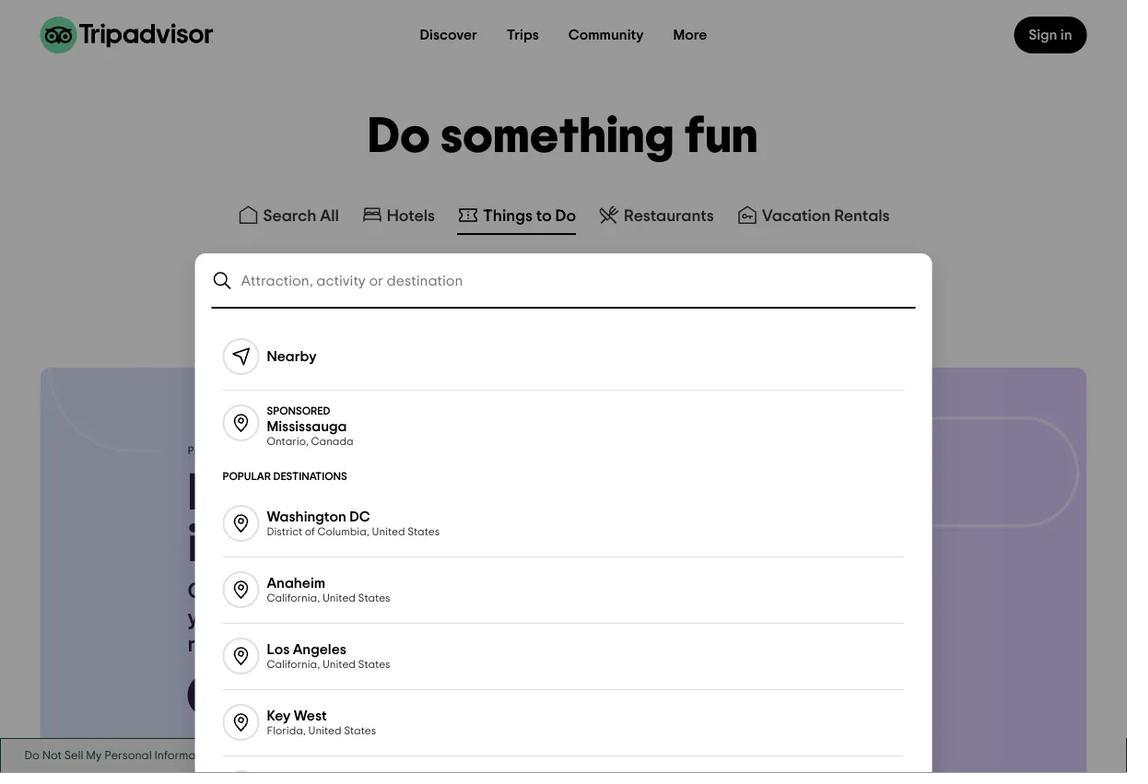 Task type: describe. For each thing, give the bounding box(es) containing it.
key
[[267, 709, 291, 724]]

california, inside 'los angeles california, united states'
[[267, 660, 320, 671]]

with
[[307, 688, 334, 703]]

search
[[263, 207, 317, 224]]

community
[[569, 28, 644, 42]]

columbia,
[[318, 527, 370, 538]]

popular
[[223, 471, 271, 482]]

states inside "key west florida, united states"
[[344, 726, 376, 737]]

a for start
[[268, 688, 277, 703]]

get
[[188, 581, 224, 603]]

start a trip with ai button
[[188, 673, 373, 718]]

you,
[[188, 608, 230, 630]]

tab list containing search all
[[0, 196, 1127, 239]]

washington dc district of columbia, united states
[[267, 510, 440, 538]]

community button
[[554, 17, 659, 53]]

sign
[[1029, 28, 1058, 42]]

sign in
[[1029, 28, 1073, 42]]

hotels link
[[361, 204, 435, 226]]

things
[[483, 207, 533, 224]]

trip for ai
[[280, 688, 304, 703]]

0 vertical spatial by
[[234, 446, 247, 457]]

powered
[[188, 446, 232, 457]]

west
[[294, 709, 327, 724]]

for
[[511, 581, 539, 603]]

traveler
[[339, 608, 418, 630]]

build a trip in minutes
[[188, 468, 435, 571]]

tripadvisor image
[[40, 17, 213, 53]]

search all
[[263, 207, 339, 224]]

just
[[471, 581, 506, 603]]

popular destinations
[[223, 471, 347, 482]]

mississauga
[[267, 419, 347, 434]]

minutes
[[239, 520, 417, 571]]

get a personalized itinerary just for you, guided by traveler tips and reviews.
[[188, 581, 539, 656]]

do inside button
[[555, 207, 576, 224]]

tips
[[422, 608, 459, 630]]

more button
[[659, 17, 722, 53]]

0 horizontal spatial ai
[[249, 446, 259, 457]]

united inside the washington dc district of columbia, united states
[[372, 527, 405, 538]]

in inside the build a trip in minutes
[[188, 520, 228, 571]]

search all button
[[234, 200, 343, 235]]

build
[[188, 468, 301, 520]]

in inside sign in link
[[1061, 28, 1073, 42]]

florida,
[[267, 726, 306, 737]]

vacation rentals link
[[736, 204, 890, 226]]

0 vertical spatial do
[[368, 112, 431, 162]]



Task type: vqa. For each thing, say whether or not it's contained in the screenshot.
2nd California,
yes



Task type: locate. For each thing, give the bounding box(es) containing it.
1 vertical spatial a
[[229, 581, 243, 603]]

0 horizontal spatial trip
[[280, 688, 304, 703]]

fun
[[685, 112, 759, 162]]

1 horizontal spatial in
[[1061, 28, 1073, 42]]

sponsored
[[267, 406, 330, 417]]

states inside the washington dc district of columbia, united states
[[408, 527, 440, 538]]

Search search field
[[241, 273, 916, 290]]

los angeles california, united states
[[267, 643, 390, 671]]

nearby link
[[201, 324, 927, 390]]

all
[[320, 207, 339, 224]]

a for get
[[229, 581, 243, 603]]

rentals
[[834, 207, 890, 224]]

united
[[372, 527, 405, 538], [323, 593, 356, 604], [323, 660, 356, 671], [308, 726, 342, 737]]

restaurants link
[[598, 204, 714, 226]]

do up hotels 'link' at the left of page
[[368, 112, 431, 162]]

ai right with
[[338, 688, 351, 703]]

0 horizontal spatial in
[[188, 520, 228, 571]]

a
[[312, 468, 343, 520], [229, 581, 243, 603], [268, 688, 277, 703]]

things to do
[[483, 207, 576, 224]]

by down personalized
[[310, 608, 334, 630]]

a up key
[[268, 688, 277, 703]]

1 horizontal spatial a
[[268, 688, 277, 703]]

0 horizontal spatial a
[[229, 581, 243, 603]]

trip inside the build a trip in minutes
[[354, 468, 435, 520]]

canada
[[311, 436, 354, 447]]

by up popular on the bottom left of page
[[234, 446, 247, 457]]

None search field
[[197, 255, 931, 307]]

trips button
[[492, 17, 554, 53]]

united inside 'los angeles california, united states'
[[323, 660, 356, 671]]

guided
[[234, 608, 305, 630]]

discover button
[[405, 17, 492, 53]]

2 horizontal spatial a
[[312, 468, 343, 520]]

1 vertical spatial ai
[[338, 688, 351, 703]]

by inside get a personalized itinerary just for you, guided by traveler tips and reviews.
[[310, 608, 334, 630]]

beta
[[274, 447, 299, 458]]

united down west
[[308, 726, 342, 737]]

0 horizontal spatial do
[[368, 112, 431, 162]]

ai
[[249, 446, 259, 457], [338, 688, 351, 703]]

powered by ai
[[188, 446, 259, 457]]

restaurants
[[624, 207, 714, 224]]

do right to
[[555, 207, 576, 224]]

key west florida, united states
[[267, 709, 376, 737]]

1 horizontal spatial ai
[[338, 688, 351, 703]]

in right sign
[[1061, 28, 1073, 42]]

popular destinations list box
[[201, 309, 927, 773]]

2 vertical spatial a
[[268, 688, 277, 703]]

do something fun
[[368, 112, 759, 162]]

reviews.
[[188, 634, 266, 656]]

washington
[[267, 510, 346, 525]]

a left "dc"
[[312, 468, 343, 520]]

ai up popular on the bottom left of page
[[249, 446, 259, 457]]

0 vertical spatial ai
[[249, 446, 259, 457]]

states up itinerary
[[408, 527, 440, 538]]

0 vertical spatial trip
[[354, 468, 435, 520]]

trip for minutes
[[354, 468, 435, 520]]

california,
[[267, 593, 320, 604], [267, 660, 320, 671]]

restaurants button
[[595, 200, 718, 235]]

discover
[[420, 28, 477, 42]]

trips
[[507, 28, 539, 42]]

tab list
[[0, 196, 1127, 239]]

trip inside start a trip with ai button
[[280, 688, 304, 703]]

california, down anaheim at the left of page
[[267, 593, 320, 604]]

1 vertical spatial california,
[[267, 660, 320, 671]]

trip up key
[[280, 688, 304, 703]]

search image
[[212, 270, 234, 292]]

california, down los
[[267, 660, 320, 671]]

a right get
[[229, 581, 243, 603]]

united inside anaheim california, united states
[[323, 593, 356, 604]]

0 horizontal spatial by
[[234, 446, 247, 457]]

united up traveler
[[323, 593, 356, 604]]

1 horizontal spatial by
[[310, 608, 334, 630]]

vacation rentals button
[[733, 200, 894, 235]]

los
[[267, 643, 290, 657]]

do
[[368, 112, 431, 162], [555, 207, 576, 224]]

ontario,
[[267, 436, 309, 447]]

1 vertical spatial trip
[[280, 688, 304, 703]]

something
[[441, 112, 675, 162]]

2 california, from the top
[[267, 660, 320, 671]]

united inside "key west florida, united states"
[[308, 726, 342, 737]]

start a trip with ai
[[232, 688, 351, 703]]

nearby
[[267, 349, 317, 364]]

1 vertical spatial in
[[188, 520, 228, 571]]

california, inside anaheim california, united states
[[267, 593, 320, 604]]

a inside button
[[268, 688, 277, 703]]

hotels
[[387, 207, 435, 224]]

more
[[673, 28, 707, 42]]

of
[[305, 527, 315, 538]]

itinerary
[[382, 581, 466, 603]]

1 vertical spatial do
[[555, 207, 576, 224]]

states inside anaheim california, united states
[[358, 593, 390, 604]]

united down angeles
[[323, 660, 356, 671]]

in up get
[[188, 520, 228, 571]]

trip
[[354, 468, 435, 520], [280, 688, 304, 703]]

a inside the build a trip in minutes
[[312, 468, 343, 520]]

vacation rentals
[[762, 207, 890, 224]]

a for build
[[312, 468, 343, 520]]

states up traveler
[[358, 593, 390, 604]]

sign in link
[[1014, 17, 1087, 53]]

states right florida,
[[344, 726, 376, 737]]

things to do link
[[457, 204, 576, 226]]

by
[[234, 446, 247, 457], [310, 608, 334, 630]]

trip up columbia,
[[354, 468, 435, 520]]

sponsored mississauga ontario, canada
[[267, 406, 354, 447]]

anaheim
[[267, 576, 326, 591]]

things to do button
[[454, 200, 580, 235]]

a inside get a personalized itinerary just for you, guided by traveler tips and reviews.
[[229, 581, 243, 603]]

to
[[536, 207, 552, 224]]

destinations
[[273, 471, 347, 482]]

states down traveler
[[358, 660, 390, 671]]

vacation
[[762, 207, 831, 224]]

1 horizontal spatial do
[[555, 207, 576, 224]]

in
[[1061, 28, 1073, 42], [188, 520, 228, 571]]

personalized
[[247, 581, 377, 603]]

district
[[267, 527, 303, 538]]

anaheim california, united states
[[267, 576, 390, 604]]

dc
[[350, 510, 370, 525]]

1 horizontal spatial trip
[[354, 468, 435, 520]]

angeles
[[293, 643, 346, 657]]

0 vertical spatial a
[[312, 468, 343, 520]]

1 california, from the top
[[267, 593, 320, 604]]

0 vertical spatial in
[[1061, 28, 1073, 42]]

hotels button
[[357, 200, 439, 235]]

start
[[232, 688, 265, 703]]

and
[[464, 608, 503, 630]]

states inside 'los angeles california, united states'
[[358, 660, 390, 671]]

ai inside button
[[338, 688, 351, 703]]

0 vertical spatial california,
[[267, 593, 320, 604]]

1 vertical spatial by
[[310, 608, 334, 630]]

united right columbia,
[[372, 527, 405, 538]]

states
[[408, 527, 440, 538], [358, 593, 390, 604], [358, 660, 390, 671], [344, 726, 376, 737]]



